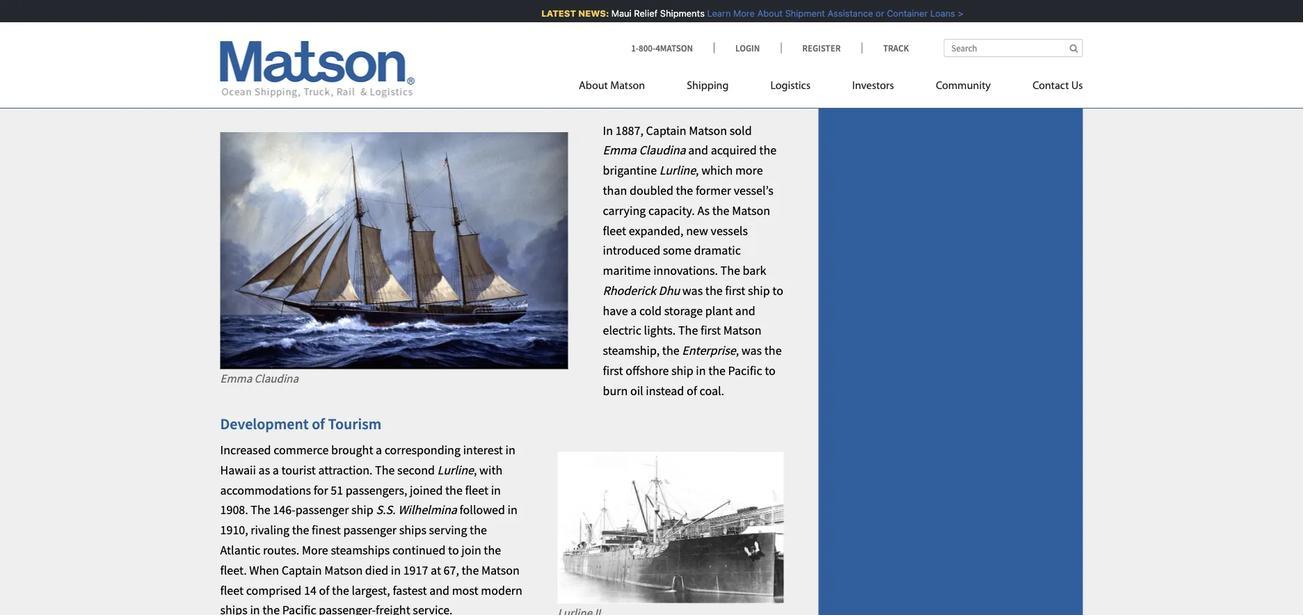 Task type: vqa. For each thing, say whether or not it's contained in the screenshot.
dhu at the right of the page
yes



Task type: describe. For each thing, give the bounding box(es) containing it.
1 horizontal spatial first
[[701, 323, 721, 338]]

carrying
[[603, 202, 646, 218]]

the inside , which more than doubled the former vessel's carrying capacity. as the matson fleet expanded, new vessels introduced some dramatic maritime innovations. the bark rhoderick dhu
[[721, 263, 740, 278]]

, for with
[[474, 462, 477, 478]]

dhu
[[659, 283, 680, 298]]

login
[[736, 42, 760, 54]]

attraction.
[[318, 462, 373, 478]]

which
[[702, 162, 733, 178]]

s.s.
[[376, 502, 396, 518]]

steamship,
[[603, 343, 660, 358]]

fleet inside followed in 1910, rivaling the finest passenger ships serving the atlantic routes. more steamships continued to join the fleet. when captain matson died in 1917 at 67, the matson fleet comprised 14 of the largest, fastest and most modern ships in the pacific passenger-freight service.
[[220, 582, 244, 598]]

and inside followed in 1910, rivaling the finest passenger ships serving the atlantic routes. more steamships continued to join the fleet. when captain matson died in 1917 at 67, the matson fleet comprised 14 of the largest, fastest and most modern ships in the pacific passenger-freight service.
[[430, 582, 450, 598]]

emma claudina
[[220, 371, 299, 386]]

s.s. wilhelmina
[[376, 502, 457, 518]]

instead
[[646, 383, 684, 399]]

, which more than doubled the former vessel's carrying capacity. as the matson fleet expanded, new vessels introduced some dramatic maritime innovations. the bark rhoderick dhu
[[603, 162, 774, 298]]

in inside the , with accommodations for 51 passengers, joined the fleet in 1908. the 146-passenger ship
[[491, 482, 501, 498]]

when
[[249, 562, 279, 578]]

burn
[[603, 383, 628, 399]]

contact us
[[1033, 80, 1083, 92]]

was inside was the first ship to have a cold storage plant and electric lights. the first matson steamship, the
[[683, 283, 703, 298]]

capacity.
[[649, 202, 695, 218]]

learn more about shipment assistance or container loans > link
[[702, 8, 959, 18]]

atlantic
[[220, 542, 261, 558]]

at
[[431, 562, 441, 578]]

passenger-
[[319, 603, 376, 615]]

hawaii
[[220, 462, 256, 478]]

assistance
[[823, 8, 868, 18]]

contact
[[1033, 80, 1069, 92]]

0 vertical spatial more
[[728, 8, 750, 18]]

logistics
[[771, 80, 811, 92]]

the down followed
[[470, 522, 487, 538]]

serving
[[429, 522, 467, 538]]

1-
[[631, 42, 639, 54]]

1910,
[[220, 522, 248, 538]]

pacific inside , was the first offshore ship in the pacific to burn oil instead of coal.
[[728, 363, 763, 378]]

community
[[936, 80, 991, 92]]

expanded,
[[629, 223, 684, 238]]

brought
[[331, 442, 373, 458]]

sold
[[730, 122, 752, 138]]

maritime
[[603, 263, 651, 278]]

oil
[[631, 383, 644, 399]]

than
[[603, 182, 627, 198]]

track
[[883, 42, 909, 54]]

followed
[[460, 502, 505, 518]]

enterprise
[[682, 343, 736, 358]]

development
[[220, 414, 309, 433]]

investors link
[[832, 73, 915, 102]]

new
[[686, 223, 708, 238]]

the inside the , with accommodations for 51 passengers, joined the fleet in 1908. the 146-passenger ship
[[251, 502, 271, 518]]

acquired
[[711, 142, 757, 158]]

to inside followed in 1910, rivaling the finest passenger ships serving the atlantic routes. more steamships continued to join the fleet. when captain matson died in 1917 at 67, the matson fleet comprised 14 of the largest, fastest and most modern ships in the pacific passenger-freight service.
[[448, 542, 459, 558]]

2 vertical spatial a
[[273, 462, 279, 478]]

matson inside "in 1887, captain matson sold emma claudina"
[[689, 122, 727, 138]]

join
[[462, 542, 481, 558]]

introduced
[[603, 243, 661, 258]]

0 horizontal spatial emma
[[220, 371, 252, 386]]

dramatic
[[694, 243, 741, 258]]

800-
[[639, 42, 656, 54]]

to inside was the first ship to have a cold storage plant and electric lights. the first matson steamship, the
[[773, 283, 784, 298]]

died
[[365, 562, 388, 578]]

the up capacity. in the top of the page
[[676, 182, 693, 198]]

coal.
[[700, 383, 725, 399]]

increased commerce brought a corresponding interest in hawaii as a tourist attraction. the second
[[220, 442, 516, 478]]

1 vertical spatial ships
[[220, 603, 248, 615]]

wilhelmina
[[398, 502, 457, 518]]

passengers,
[[346, 482, 407, 498]]

for
[[314, 482, 328, 498]]

lights.
[[644, 323, 676, 338]]

blue matson logo with ocean, shipping, truck, rail and logistics written beneath it. image
[[220, 41, 415, 98]]

former
[[696, 182, 732, 198]]

1917
[[403, 562, 428, 578]]

innovations.
[[654, 263, 718, 278]]

loans
[[925, 8, 950, 18]]

register
[[803, 42, 841, 54]]

cpt.
[[610, 89, 630, 104]]

the right the enterprise
[[765, 343, 782, 358]]

, for which
[[696, 162, 699, 178]]

1 horizontal spatial about
[[752, 8, 778, 18]]

tourism
[[328, 414, 382, 433]]

the right "as" at the right of the page
[[712, 202, 730, 218]]

container
[[882, 8, 923, 18]]

captain inside "in 1887, captain matson sold emma claudina"
[[646, 122, 687, 138]]

first inside , was the first offshore ship in the pacific to burn oil instead of coal.
[[603, 363, 623, 378]]

interest
[[463, 442, 503, 458]]

Search search field
[[944, 39, 1083, 57]]

ship inside was the first ship to have a cold storage plant and electric lights. the first matson steamship, the
[[748, 283, 770, 298]]

finest
[[312, 522, 341, 538]]

routes.
[[263, 542, 300, 558]]

of inside followed in 1910, rivaling the finest passenger ships serving the atlantic routes. more steamships continued to join the fleet. when captain matson died in 1917 at 67, the matson fleet comprised 14 of the largest, fastest and most modern ships in the pacific passenger-freight service.
[[319, 582, 330, 598]]

learn
[[702, 8, 726, 18]]

passenger inside the , with accommodations for 51 passengers, joined the fleet in 1908. the 146-passenger ship
[[296, 502, 349, 518]]

increased
[[220, 442, 271, 458]]

1-800-4matson link
[[631, 42, 714, 54]]

news:
[[573, 8, 604, 18]]

fleet.
[[220, 562, 247, 578]]

the inside increased commerce brought a corresponding interest in hawaii as a tourist attraction. the second
[[375, 462, 395, 478]]

1-800-4matson
[[631, 42, 693, 54]]

4matson
[[656, 42, 693, 54]]

0 horizontal spatial claudina
[[254, 371, 299, 386]]

was inside , was the first offshore ship in the pacific to burn oil instead of coal.
[[742, 343, 762, 358]]

cpt. william matson, early 1900s.
[[610, 89, 771, 104]]

have
[[603, 303, 628, 318]]

top menu navigation
[[579, 73, 1083, 102]]

ship inside the , with accommodations for 51 passengers, joined the fleet in 1908. the 146-passenger ship
[[351, 502, 374, 518]]

the up coal.
[[709, 363, 726, 378]]



Task type: locate. For each thing, give the bounding box(es) containing it.
1 horizontal spatial lurline
[[660, 162, 696, 178]]

a
[[631, 303, 637, 318], [376, 442, 382, 458], [273, 462, 279, 478]]

2 vertical spatial fleet
[[220, 582, 244, 598]]

in down the with
[[491, 482, 501, 498]]

claudina
[[639, 142, 686, 158], [254, 371, 299, 386]]

commerce
[[274, 442, 329, 458]]

pacific inside followed in 1910, rivaling the finest passenger ships serving the atlantic routes. more steamships continued to join the fleet. when captain matson died in 1917 at 67, the matson fleet comprised 14 of the largest, fastest and most modern ships in the pacific passenger-freight service.
[[282, 603, 316, 615]]

ships
[[399, 522, 427, 538], [220, 603, 248, 615]]

cold
[[640, 303, 662, 318]]

1 vertical spatial ,
[[736, 343, 739, 358]]

electric
[[603, 323, 642, 338]]

modern
[[481, 582, 523, 598]]

1887,
[[616, 122, 644, 138]]

1 vertical spatial claudina
[[254, 371, 299, 386]]

1 horizontal spatial fleet
[[465, 482, 489, 498]]

0 vertical spatial of
[[687, 383, 697, 399]]

and acquired the brigantine
[[603, 142, 777, 178]]

captain inside followed in 1910, rivaling the finest passenger ships serving the atlantic routes. more steamships continued to join the fleet. when captain matson died in 1917 at 67, the matson fleet comprised 14 of the largest, fastest and most modern ships in the pacific passenger-freight service.
[[282, 562, 322, 578]]

in inside increased commerce brought a corresponding interest in hawaii as a tourist attraction. the second
[[506, 442, 516, 458]]

the down lights.
[[662, 343, 680, 358]]

was right the enterprise
[[742, 343, 762, 358]]

freight
[[376, 603, 410, 615]]

0 horizontal spatial more
[[302, 542, 328, 558]]

0 vertical spatial fleet
[[603, 223, 626, 238]]

1 horizontal spatial claudina
[[639, 142, 686, 158]]

matson down the vessel's
[[732, 202, 771, 218]]

the inside was the first ship to have a cold storage plant and electric lights. the first matson steamship, the
[[679, 323, 698, 338]]

emma up development
[[220, 371, 252, 386]]

2 vertical spatial of
[[319, 582, 330, 598]]

second
[[397, 462, 435, 478]]

emma down 1887,
[[603, 142, 637, 158]]

0 vertical spatial passenger
[[296, 502, 349, 518]]

to inside , was the first offshore ship in the pacific to burn oil instead of coal.
[[765, 363, 776, 378]]

about matson
[[579, 80, 645, 92]]

67,
[[444, 562, 459, 578]]

1 vertical spatial captain
[[282, 562, 322, 578]]

and
[[688, 142, 709, 158], [736, 303, 756, 318], [430, 582, 450, 598]]

the inside and acquired the brigantine
[[760, 142, 777, 158]]

2 vertical spatial first
[[603, 363, 623, 378]]

0 horizontal spatial about
[[579, 80, 608, 92]]

relief
[[629, 8, 653, 18]]

the
[[760, 142, 777, 158], [676, 182, 693, 198], [712, 202, 730, 218], [706, 283, 723, 298], [662, 343, 680, 358], [765, 343, 782, 358], [709, 363, 726, 378], [445, 482, 463, 498], [292, 522, 309, 538], [470, 522, 487, 538], [484, 542, 501, 558], [462, 562, 479, 578], [332, 582, 349, 598], [263, 603, 280, 615]]

in right 'interest'
[[506, 442, 516, 458]]

1 horizontal spatial ships
[[399, 522, 427, 538]]

and inside and acquired the brigantine
[[688, 142, 709, 158]]

2 vertical spatial ship
[[351, 502, 374, 518]]

plant
[[705, 303, 733, 318]]

1 vertical spatial fleet
[[465, 482, 489, 498]]

0 vertical spatial and
[[688, 142, 709, 158]]

more down finest
[[302, 542, 328, 558]]

vessels
[[711, 223, 748, 238]]

the inside the , with accommodations for 51 passengers, joined the fleet in 1908. the 146-passenger ship
[[445, 482, 463, 498]]

largest,
[[352, 582, 390, 598]]

, was the first offshore ship in the pacific to burn oil instead of coal.
[[603, 343, 782, 399]]

1 vertical spatial emma
[[220, 371, 252, 386]]

2 horizontal spatial ship
[[748, 283, 770, 298]]

matson down plant
[[724, 323, 762, 338]]

matson,
[[672, 89, 711, 104]]

2 vertical spatial and
[[430, 582, 450, 598]]

matson up acquired
[[689, 122, 727, 138]]

1 vertical spatial was
[[742, 343, 762, 358]]

fleet
[[603, 223, 626, 238], [465, 482, 489, 498], [220, 582, 244, 598]]

emma
[[603, 142, 637, 158], [220, 371, 252, 386]]

the up passenger-
[[332, 582, 349, 598]]

0 horizontal spatial was
[[683, 283, 703, 298]]

in
[[603, 122, 613, 138]]

1 vertical spatial and
[[736, 303, 756, 318]]

about left cpt.
[[579, 80, 608, 92]]

captain right 1887,
[[646, 122, 687, 138]]

1 horizontal spatial and
[[688, 142, 709, 158]]

1 vertical spatial more
[[302, 542, 328, 558]]

development of tourism
[[220, 414, 382, 433]]

the down the storage
[[679, 323, 698, 338]]

2 horizontal spatial a
[[631, 303, 637, 318]]

comprised
[[246, 582, 302, 598]]

more
[[736, 162, 763, 178]]

pacific down the enterprise
[[728, 363, 763, 378]]

1 horizontal spatial a
[[376, 442, 382, 458]]

matson inside , which more than doubled the former vessel's carrying capacity. as the matson fleet expanded, new vessels introduced some dramatic maritime innovations. the bark rhoderick dhu
[[732, 202, 771, 218]]

1 vertical spatial first
[[701, 323, 721, 338]]

2 vertical spatial ,
[[474, 462, 477, 478]]

shipments
[[655, 8, 700, 18]]

logistics link
[[750, 73, 832, 102]]

passenger down for
[[296, 502, 349, 518]]

continued
[[392, 542, 446, 558]]

14
[[304, 582, 317, 598]]

matson inside "link"
[[611, 80, 645, 92]]

the up passengers,
[[375, 462, 395, 478]]

in 1887, captain matson sold emma claudina
[[603, 122, 752, 158]]

0 horizontal spatial and
[[430, 582, 450, 598]]

146-
[[273, 502, 296, 518]]

the up more on the top
[[760, 142, 777, 158]]

1908.
[[220, 502, 248, 518]]

ships down fleet.
[[220, 603, 248, 615]]

william
[[633, 89, 669, 104]]

the down accommodations
[[251, 502, 271, 518]]

about left shipment
[[752, 8, 778, 18]]

and up the service.
[[430, 582, 450, 598]]

track link
[[862, 42, 909, 54]]

bark
[[743, 263, 767, 278]]

corresponding
[[385, 442, 461, 458]]

first up the burn
[[603, 363, 623, 378]]

matson inside was the first ship to have a cold storage plant and electric lights. the first matson steamship, the
[[724, 323, 762, 338]]

ships down s.s. wilhelmina
[[399, 522, 427, 538]]

some
[[663, 243, 692, 258]]

a right brought
[[376, 442, 382, 458]]

ship inside , was the first offshore ship in the pacific to burn oil instead of coal.
[[672, 363, 694, 378]]

0 horizontal spatial pacific
[[282, 603, 316, 615]]

0 horizontal spatial fleet
[[220, 582, 244, 598]]

2 horizontal spatial ,
[[736, 343, 739, 358]]

fleet down "carrying"
[[603, 223, 626, 238]]

in right followed
[[508, 502, 518, 518]]

0 vertical spatial claudina
[[639, 142, 686, 158]]

investors
[[853, 80, 894, 92]]

0 horizontal spatial ship
[[351, 502, 374, 518]]

0 vertical spatial emma
[[603, 142, 637, 158]]

and inside was the first ship to have a cold storage plant and electric lights. the first matson steamship, the
[[736, 303, 756, 318]]

matson
[[611, 80, 645, 92], [689, 122, 727, 138], [732, 202, 771, 218], [724, 323, 762, 338], [325, 562, 363, 578], [482, 562, 520, 578]]

in down the "comprised"
[[250, 603, 260, 615]]

fleet inside the , with accommodations for 51 passengers, joined the fleet in 1908. the 146-passenger ship
[[465, 482, 489, 498]]

of left coal.
[[687, 383, 697, 399]]

0 horizontal spatial lurline
[[437, 462, 474, 478]]

the left finest
[[292, 522, 309, 538]]

the right join
[[484, 542, 501, 558]]

and up which
[[688, 142, 709, 158]]

matson down 1-
[[611, 80, 645, 92]]

of right 14
[[319, 582, 330, 598]]

fleet inside , which more than doubled the former vessel's carrying capacity. as the matson fleet expanded, new vessels introduced some dramatic maritime innovations. the bark rhoderick dhu
[[603, 223, 626, 238]]

most
[[452, 582, 479, 598]]

emma inside "in 1887, captain matson sold emma claudina"
[[603, 142, 637, 158]]

doubled
[[630, 182, 674, 198]]

ship
[[748, 283, 770, 298], [672, 363, 694, 378], [351, 502, 374, 518]]

captain
[[646, 122, 687, 138], [282, 562, 322, 578]]

lurline down "in 1887, captain matson sold emma claudina"
[[660, 162, 696, 178]]

1 vertical spatial a
[[376, 442, 382, 458]]

captain up 14
[[282, 562, 322, 578]]

fleet down fleet.
[[220, 582, 244, 598]]

the down the "comprised"
[[263, 603, 280, 615]]

vessel's
[[734, 182, 774, 198]]

pacific down 14
[[282, 603, 316, 615]]

search image
[[1070, 43, 1078, 53]]

1 horizontal spatial was
[[742, 343, 762, 358]]

, for was
[[736, 343, 739, 358]]

, inside the , with accommodations for 51 passengers, joined the fleet in 1908. the 146-passenger ship
[[474, 462, 477, 478]]

matson up the modern
[[482, 562, 520, 578]]

the right joined
[[445, 482, 463, 498]]

in right the 'died'
[[391, 562, 401, 578]]

1 horizontal spatial more
[[728, 8, 750, 18]]

0 vertical spatial captain
[[646, 122, 687, 138]]

as
[[259, 462, 270, 478]]

first up the enterprise
[[701, 323, 721, 338]]

ship down bark
[[748, 283, 770, 298]]

0 horizontal spatial first
[[603, 363, 623, 378]]

2 horizontal spatial fleet
[[603, 223, 626, 238]]

0 vertical spatial ship
[[748, 283, 770, 298]]

>
[[953, 8, 959, 18]]

1 vertical spatial to
[[765, 363, 776, 378]]

about matson link
[[579, 73, 666, 102]]

1 horizontal spatial pacific
[[728, 363, 763, 378]]

storage
[[664, 303, 703, 318]]

more inside followed in 1910, rivaling the finest passenger ships serving the atlantic routes. more steamships continued to join the fleet. when captain matson died in 1917 at 67, the matson fleet comprised 14 of the largest, fastest and most modern ships in the pacific passenger-freight service.
[[302, 542, 328, 558]]

claudina up development
[[254, 371, 299, 386]]

lurline down 'interest'
[[437, 462, 474, 478]]

shipping
[[687, 80, 729, 92]]

joined
[[410, 482, 443, 498]]

0 vertical spatial to
[[773, 283, 784, 298]]

shipment
[[780, 8, 820, 18]]

None search field
[[944, 39, 1083, 57]]

1 horizontal spatial ship
[[672, 363, 694, 378]]

to
[[773, 283, 784, 298], [765, 363, 776, 378], [448, 542, 459, 558]]

2 horizontal spatial and
[[736, 303, 756, 318]]

rhoderick
[[603, 283, 656, 298]]

latest news: maui relief shipments learn more about shipment assistance or container loans >
[[536, 8, 959, 18]]

steamships
[[331, 542, 390, 558]]

1900s.
[[740, 89, 771, 104]]

a inside was the first ship to have a cold storage plant and electric lights. the first matson steamship, the
[[631, 303, 637, 318]]

and right plant
[[736, 303, 756, 318]]

0 vertical spatial was
[[683, 283, 703, 298]]

0 vertical spatial lurline
[[660, 162, 696, 178]]

more right learn
[[728, 8, 750, 18]]

early
[[713, 89, 738, 104]]

as
[[698, 202, 710, 218]]

followed in 1910, rivaling the finest passenger ships serving the atlantic routes. more steamships continued to join the fleet. when captain matson died in 1917 at 67, the matson fleet comprised 14 of the largest, fastest and most modern ships in the pacific passenger-freight service.
[[220, 502, 523, 615]]

0 vertical spatial ships
[[399, 522, 427, 538]]

tourist
[[281, 462, 316, 478]]

2 vertical spatial to
[[448, 542, 459, 558]]

1 horizontal spatial ,
[[696, 162, 699, 178]]

a right as
[[273, 462, 279, 478]]

maui
[[606, 8, 627, 18]]

1 horizontal spatial captain
[[646, 122, 687, 138]]

a left 'cold'
[[631, 303, 637, 318]]

claudina inside "in 1887, captain matson sold emma claudina"
[[639, 142, 686, 158]]

about
[[752, 8, 778, 18], [579, 80, 608, 92]]

passenger up steamships
[[343, 522, 397, 538]]

, inside , was the first offshore ship in the pacific to burn oil instead of coal.
[[736, 343, 739, 358]]

claudina up the brigantine
[[639, 142, 686, 158]]

in down the enterprise
[[696, 363, 706, 378]]

0 vertical spatial a
[[631, 303, 637, 318]]

0 vertical spatial ,
[[696, 162, 699, 178]]

the up plant
[[706, 283, 723, 298]]

51
[[331, 482, 343, 498]]

1 vertical spatial ship
[[672, 363, 694, 378]]

was down innovations.
[[683, 283, 703, 298]]

0 vertical spatial first
[[725, 283, 746, 298]]

fleet up followed
[[465, 482, 489, 498]]

first up plant
[[725, 283, 746, 298]]

passenger inside followed in 1910, rivaling the finest passenger ships serving the atlantic routes. more steamships continued to join the fleet. when captain matson died in 1917 at 67, the matson fleet comprised 14 of the largest, fastest and most modern ships in the pacific passenger-freight service.
[[343, 522, 397, 538]]

1 vertical spatial about
[[579, 80, 608, 92]]

0 horizontal spatial ,
[[474, 462, 477, 478]]

about inside "link"
[[579, 80, 608, 92]]

2 horizontal spatial first
[[725, 283, 746, 298]]

of inside , was the first offshore ship in the pacific to burn oil instead of coal.
[[687, 383, 697, 399]]

0 horizontal spatial ships
[[220, 603, 248, 615]]

the down dramatic
[[721, 263, 740, 278]]

0 vertical spatial pacific
[[728, 363, 763, 378]]

0 horizontal spatial a
[[273, 462, 279, 478]]

, inside , which more than doubled the former vessel's carrying capacity. as the matson fleet expanded, new vessels introduced some dramatic maritime innovations. the bark rhoderick dhu
[[696, 162, 699, 178]]

ship left s.s.
[[351, 502, 374, 518]]

1 horizontal spatial emma
[[603, 142, 637, 158]]

in inside , was the first offshore ship in the pacific to burn oil instead of coal.
[[696, 363, 706, 378]]

register link
[[781, 42, 862, 54]]

the right 67,
[[462, 562, 479, 578]]

1 vertical spatial passenger
[[343, 522, 397, 538]]

offshore
[[626, 363, 669, 378]]

of
[[687, 383, 697, 399], [312, 414, 325, 433], [319, 582, 330, 598]]

of up commerce
[[312, 414, 325, 433]]

1 vertical spatial of
[[312, 414, 325, 433]]

0 horizontal spatial captain
[[282, 562, 322, 578]]

community link
[[915, 73, 1012, 102]]

1 vertical spatial pacific
[[282, 603, 316, 615]]

1 vertical spatial lurline
[[437, 462, 474, 478]]

0 vertical spatial about
[[752, 8, 778, 18]]

ship up instead at the bottom of the page
[[672, 363, 694, 378]]

matson down steamships
[[325, 562, 363, 578]]



